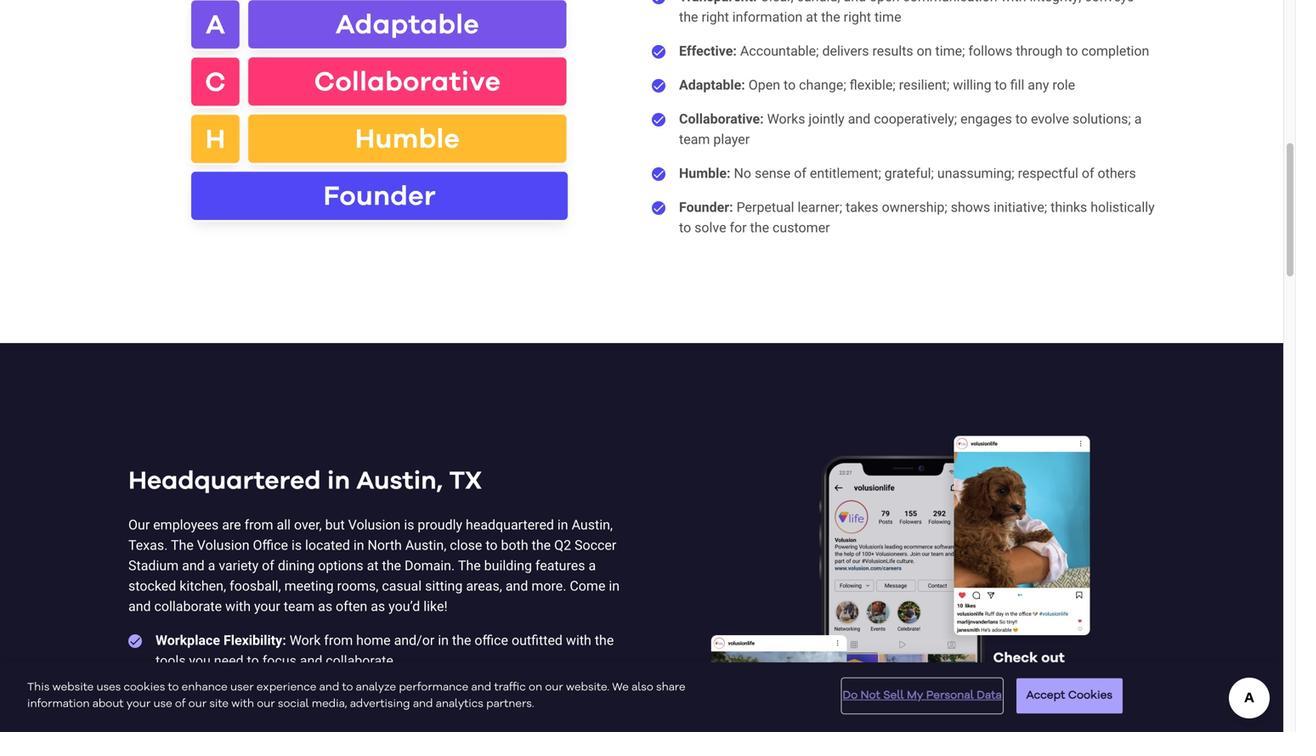 Task type: locate. For each thing, give the bounding box(es) containing it.
0 horizontal spatial variety
[[219, 558, 259, 574]]

the down candid,
[[821, 9, 840, 25]]

a right solutions;
[[1135, 111, 1142, 127]]

we
[[612, 683, 629, 694]]

adaptable: open to change; flexible; resilient; willing to fill any role
[[679, 77, 1075, 93]]

0 vertical spatial information
[[733, 9, 803, 25]]

are
[[222, 517, 241, 533]]

team down collaborative:
[[679, 131, 710, 148]]

1 vertical spatial team
[[284, 599, 315, 615]]

0 vertical spatial your
[[254, 599, 280, 615]]

our down enhance
[[188, 699, 207, 710]]

and down performance
[[413, 699, 433, 710]]

our left website.
[[545, 683, 563, 694]]

0 horizontal spatial at
[[367, 558, 379, 574]]

come
[[570, 578, 606, 595]]

sitting
[[425, 578, 463, 595]]

and down employees
[[345, 708, 368, 724]]

at down north
[[367, 558, 379, 574]]

unassuming;
[[937, 165, 1015, 182]]

perpetual learner; takes ownership; shows initiative; thinks holistically to solve for the customer
[[679, 199, 1155, 236]]

headquartered
[[466, 517, 554, 533]]

on left tap.
[[433, 708, 448, 724]]

tx
[[449, 469, 482, 494]]

0 vertical spatial on
[[917, 43, 932, 59]]

done left effective:
[[652, 45, 666, 59]]

focus
[[262, 653, 297, 669]]

humble: no sense of entitlement; grateful; unassuming; respectful of others
[[679, 165, 1136, 182]]

takes
[[846, 199, 879, 216]]

and inside works jointly and cooperatively; engages to evolve solutions; a team player
[[848, 111, 871, 127]]

0 horizontal spatial from
[[244, 517, 273, 533]]

1 vertical spatial at
[[367, 558, 379, 574]]

information inside this website uses cookies to enhance user experience and to analyze performance and traffic on our website. we also share information about your use of our site with our social media, advertising and analytics partners.
[[27, 699, 90, 710]]

sparkling
[[247, 708, 303, 724]]

on
[[917, 43, 932, 59], [529, 683, 542, 694], [433, 708, 448, 724]]

austin, up proudly
[[356, 469, 443, 494]]

1 vertical spatial information
[[27, 699, 90, 710]]

1 vertical spatial the
[[458, 558, 481, 574]]

workplace flexibility:
[[156, 633, 290, 649]]

from inside our employees are from all over, but volusion is proudly headquartered in austin, texas. the volusion office is located in north austin, close to both the q2 soccer stadium and a variety of dining options at the domain. the building features a stocked kitchen, foosball, meeting rooms, casual sitting areas, and more. come in and collaborate with your team as often as you'd like!
[[244, 517, 273, 533]]

and left open
[[844, 0, 866, 5]]

right left time
[[844, 9, 871, 25]]

our up tap.
[[443, 687, 463, 703]]

1 horizontal spatial team
[[679, 131, 710, 148]]

&
[[243, 687, 252, 703]]

collaborate
[[154, 599, 222, 615]]

kitchen,
[[180, 578, 226, 595]]

media,
[[312, 699, 347, 710]]

the
[[171, 538, 194, 554], [458, 558, 481, 574]]

learner;
[[798, 199, 842, 216]]

and/or
[[394, 633, 435, 649]]

2 right from the left
[[844, 9, 871, 25]]

office up free
[[156, 687, 192, 703]]

follows
[[969, 43, 1013, 59]]

the down "employees"
[[171, 538, 194, 554]]

is up dining
[[292, 538, 302, 554]]

no
[[734, 165, 751, 182]]

of left free
[[156, 708, 168, 724]]

on left time;
[[917, 43, 932, 59]]

tap.
[[452, 708, 475, 724]]

done left founder:
[[652, 202, 666, 215]]

analytics
[[436, 699, 484, 710]]

foosball,
[[230, 578, 281, 595]]

volusion life image
[[662, 411, 1145, 733]]

1 vertical spatial on
[[529, 683, 542, 694]]

office
[[253, 538, 288, 554], [156, 687, 192, 703]]

our
[[128, 517, 150, 533]]

2 vertical spatial on
[[433, 708, 448, 724]]

is
[[404, 517, 414, 533], [292, 538, 302, 554]]

a
[[1135, 111, 1142, 127], [208, 558, 215, 574], [589, 558, 596, 574], [581, 687, 588, 703]]

0 horizontal spatial as
[[318, 599, 332, 615]]

1 horizontal spatial volusion
[[348, 517, 401, 533]]

of left the others in the right top of the page
[[1082, 165, 1094, 182]]

0 vertical spatial team
[[679, 131, 710, 148]]

1 horizontal spatial as
[[371, 599, 385, 615]]

office left 'enjoy'
[[508, 687, 542, 703]]

over,
[[294, 517, 322, 533]]

do not sell my personal data
[[843, 691, 1002, 702]]

privacy alert dialog
[[0, 663, 1284, 733]]

0 horizontal spatial office
[[156, 687, 192, 703]]

respectful
[[1018, 165, 1079, 182]]

from inside the work from home and/or in the office outfitted with the tools you need to focus and collaborate.
[[324, 633, 353, 649]]

with down the user on the bottom left of the page
[[231, 699, 254, 710]]

variety up foosball,
[[219, 558, 259, 574]]

open
[[749, 77, 780, 93]]

right
[[702, 9, 729, 25], [844, 9, 871, 25]]

water,
[[306, 708, 342, 724]]

player
[[714, 131, 750, 148]]

jointly
[[809, 111, 845, 127]]

engages
[[961, 111, 1012, 127]]

share
[[656, 683, 686, 694]]

completion
[[1082, 43, 1150, 59]]

but
[[325, 517, 345, 533]]

on right traffic
[[529, 683, 542, 694]]

done for founder:
[[652, 202, 666, 215]]

information down website
[[27, 699, 90, 710]]

in right and/or
[[438, 633, 449, 649]]

from up "collaborate."
[[324, 633, 353, 649]]

to left solve
[[679, 220, 691, 236]]

2 vertical spatial austin,
[[405, 538, 447, 554]]

done up cookies
[[128, 635, 142, 649]]

as down meeting
[[318, 599, 332, 615]]

the down perpetual
[[750, 220, 769, 236]]

office down all
[[253, 538, 288, 554]]

theme icon image
[[139, 0, 621, 279]]

of inside employees visiting our austin office enjoy a variety of free snacks, sparkling water, and cold brew on tap.
[[156, 708, 168, 724]]

done left adaptable:
[[652, 79, 666, 93]]

solutions;
[[1073, 111, 1131, 127]]

and inside employees visiting our austin office enjoy a variety of free snacks, sparkling water, and cold brew on tap.
[[345, 708, 368, 724]]

with down foosball,
[[225, 599, 251, 615]]

grateful;
[[885, 165, 934, 182]]

tools
[[156, 653, 186, 669]]

casual
[[382, 578, 422, 595]]

clear,
[[760, 0, 794, 5]]

office inside the work from home and/or in the office outfitted with the tools you need to focus and collaborate.
[[475, 633, 508, 649]]

your down cookies
[[126, 699, 151, 710]]

at down candid,
[[806, 9, 818, 25]]

0 vertical spatial variety
[[219, 558, 259, 574]]

advertising
[[350, 699, 410, 710]]

1 vertical spatial office
[[156, 687, 192, 703]]

1 horizontal spatial information
[[733, 9, 803, 25]]

variety
[[219, 558, 259, 574], [591, 687, 631, 703]]

at inside clear, candid, and open communication with integrity; conveys the right information at the right time
[[806, 9, 818, 25]]

and right jointly on the top of page
[[848, 111, 871, 127]]

0 vertical spatial office
[[253, 538, 288, 554]]

0 horizontal spatial information
[[27, 699, 90, 710]]

of up foosball,
[[262, 558, 274, 574]]

do
[[843, 691, 858, 702]]

shows
[[951, 199, 990, 216]]

from left all
[[244, 517, 273, 533]]

through
[[1016, 43, 1063, 59]]

cooperatively;
[[874, 111, 957, 127]]

information
[[733, 9, 803, 25], [27, 699, 90, 710]]

0 vertical spatial is
[[404, 517, 414, 533]]

team down meeting
[[284, 599, 315, 615]]

done for collaborative:
[[652, 113, 666, 127]]

office inside our employees are from all over, but volusion is proudly headquartered in austin, texas. the volusion office is located in north austin, close to both the q2 soccer stadium and a variety of dining options at the domain. the building features a stocked kitchen, foosball, meeting rooms, casual sitting areas, and more. come in and collaborate with your team as often as you'd like!
[[253, 538, 288, 554]]

to inside the work from home and/or in the office outfitted with the tools you need to focus and collaborate.
[[247, 653, 259, 669]]

soccer
[[575, 538, 617, 554]]

1 vertical spatial your
[[126, 699, 151, 710]]

variety left the also
[[591, 687, 631, 703]]

right up effective:
[[702, 9, 729, 25]]

in right come
[[609, 578, 620, 595]]

1 horizontal spatial right
[[844, 9, 871, 25]]

done for office snacks & beverages:
[[128, 689, 142, 703]]

0 horizontal spatial on
[[433, 708, 448, 724]]

willing
[[953, 77, 992, 93]]

the left q2
[[532, 538, 551, 554]]

to left "both"
[[486, 538, 498, 554]]

of right the sense
[[794, 165, 807, 182]]

to down "flexibility:"
[[247, 653, 259, 669]]

1 right from the left
[[702, 9, 729, 25]]

and inside clear, candid, and open communication with integrity; conveys the right information at the right time
[[844, 0, 866, 5]]

austin, up domain.
[[405, 538, 447, 554]]

ownership;
[[882, 199, 948, 216]]

solve
[[695, 220, 726, 236]]

2 as from the left
[[371, 599, 385, 615]]

results
[[873, 43, 914, 59]]

of
[[794, 165, 807, 182], [1082, 165, 1094, 182], [262, 558, 274, 574], [175, 699, 186, 710], [156, 708, 168, 724]]

to inside works jointly and cooperatively; engages to evolve solutions; a team player
[[1016, 111, 1028, 127]]

1 horizontal spatial on
[[529, 683, 542, 694]]

0 horizontal spatial volusion
[[197, 538, 250, 554]]

0 vertical spatial from
[[244, 517, 273, 533]]

office left outfitted
[[475, 633, 508, 649]]

brew
[[400, 708, 430, 724]]

and down stocked
[[128, 599, 151, 615]]

done left collaborative:
[[652, 113, 666, 127]]

team inside works jointly and cooperatively; engages to evolve solutions; a team player
[[679, 131, 710, 148]]

1 horizontal spatial your
[[254, 599, 280, 615]]

volusion up north
[[348, 517, 401, 533]]

information down clear,
[[733, 9, 803, 25]]

snacks
[[195, 687, 240, 703]]

fill
[[1010, 77, 1025, 93]]

the inside perpetual learner; takes ownership; shows initiative; thinks holistically to solve for the customer
[[750, 220, 769, 236]]

0 vertical spatial office
[[475, 633, 508, 649]]

1 vertical spatial volusion
[[197, 538, 250, 554]]

0 horizontal spatial team
[[284, 599, 315, 615]]

with right outfitted
[[566, 633, 592, 649]]

austin, up soccer
[[572, 517, 613, 533]]

personal
[[926, 691, 974, 702]]

holistically
[[1091, 199, 1155, 216]]

1 vertical spatial austin,
[[572, 517, 613, 533]]

and
[[844, 0, 866, 5], [848, 111, 871, 127], [182, 558, 205, 574], [506, 578, 528, 595], [128, 599, 151, 615], [300, 653, 322, 669], [319, 683, 339, 694], [471, 683, 491, 694], [413, 699, 433, 710], [345, 708, 368, 724]]

visiting
[[397, 687, 440, 703]]

cookies
[[1068, 691, 1113, 702]]

as left you'd
[[371, 599, 385, 615]]

1 horizontal spatial office
[[253, 538, 288, 554]]

and down 'work'
[[300, 653, 322, 669]]

0 vertical spatial at
[[806, 9, 818, 25]]

with left integrity; at the right of page
[[1001, 0, 1026, 5]]

use
[[153, 699, 172, 710]]

to left evolve
[[1016, 111, 1028, 127]]

1 horizontal spatial variety
[[591, 687, 631, 703]]

stadium
[[128, 558, 179, 574]]

the down close
[[458, 558, 481, 574]]

a right 'enjoy'
[[581, 687, 588, 703]]

1 vertical spatial office
[[508, 687, 542, 703]]

your down foosball,
[[254, 599, 280, 615]]

1 horizontal spatial at
[[806, 9, 818, 25]]

texas.
[[128, 538, 168, 554]]

with inside the work from home and/or in the office outfitted with the tools you need to focus and collaborate.
[[566, 633, 592, 649]]

0 horizontal spatial is
[[292, 538, 302, 554]]

0 horizontal spatial the
[[171, 538, 194, 554]]

clear, candid, and open communication with integrity; conveys the right information at the right time
[[679, 0, 1134, 25]]

in up "but"
[[327, 469, 350, 494]]

partners.
[[486, 699, 534, 710]]

0 horizontal spatial your
[[126, 699, 151, 710]]

1 vertical spatial variety
[[591, 687, 631, 703]]

to inside perpetual learner; takes ownership; shows initiative; thinks holistically to solve for the customer
[[679, 220, 691, 236]]

of inside this website uses cookies to enhance user experience and to analyze performance and traffic on our website. we also share information about your use of our site with our social media, advertising and analytics partners.
[[175, 699, 186, 710]]

1 vertical spatial from
[[324, 633, 353, 649]]

areas,
[[466, 578, 502, 595]]

is left proudly
[[404, 517, 414, 533]]

on inside employees visiting our austin office enjoy a variety of free snacks, sparkling water, and cold brew on tap.
[[433, 708, 448, 724]]

0 horizontal spatial right
[[702, 9, 729, 25]]

our right &
[[257, 699, 275, 710]]

building
[[484, 558, 532, 574]]

done left humble:
[[652, 168, 666, 181]]

done right uses
[[128, 689, 142, 703]]

1 horizontal spatial from
[[324, 633, 353, 649]]

volusion down 'are'
[[197, 538, 250, 554]]

of right 'use' on the left
[[175, 699, 186, 710]]



Task type: describe. For each thing, give the bounding box(es) containing it.
both
[[501, 538, 528, 554]]

1 as from the left
[[318, 599, 332, 615]]

variety inside employees visiting our austin office enjoy a variety of free snacks, sparkling water, and cold brew on tap.
[[591, 687, 631, 703]]

and up media,
[[319, 683, 339, 694]]

with inside our employees are from all over, but volusion is proudly headquartered in austin, texas. the volusion office is located in north austin, close to both the q2 soccer stadium and a variety of dining options at the domain. the building features a stocked kitchen, foosball, meeting rooms, casual sitting areas, and more. come in and collaborate with your team as often as you'd like!
[[225, 599, 251, 615]]

analyze
[[356, 683, 396, 694]]

done for workplace flexibility:
[[128, 635, 142, 649]]

sell
[[883, 691, 904, 702]]

and up kitchen,
[[182, 558, 205, 574]]

employees
[[327, 687, 393, 703]]

role
[[1053, 77, 1075, 93]]

2 horizontal spatial on
[[917, 43, 932, 59]]

stocked
[[128, 578, 176, 595]]

humble:
[[679, 165, 731, 182]]

with inside clear, candid, and open communication with integrity; conveys the right information at the right time
[[1001, 0, 1026, 5]]

thinks
[[1051, 199, 1087, 216]]

works
[[767, 111, 805, 127]]

your inside this website uses cookies to enhance user experience and to analyze performance and traffic on our website. we also share information about your use of our site with our social media, advertising and analytics partners.
[[126, 699, 151, 710]]

0 vertical spatial volusion
[[348, 517, 401, 533]]

the right and/or
[[452, 633, 471, 649]]

on inside this website uses cookies to enhance user experience and to analyze performance and traffic on our website. we also share information about your use of our site with our social media, advertising and analytics partners.
[[529, 683, 542, 694]]

do not sell my personal data button
[[843, 680, 1002, 713]]

to inside our employees are from all over, but volusion is proudly headquartered in austin, texas. the volusion office is located in north austin, close to both the q2 soccer stadium and a variety of dining options at the domain. the building features a stocked kitchen, foosball, meeting rooms, casual sitting areas, and more. come in and collaborate with your team as often as you'd like!
[[486, 538, 498, 554]]

1 horizontal spatial is
[[404, 517, 414, 533]]

traffic
[[494, 683, 526, 694]]

snacks,
[[198, 708, 244, 724]]

proudly
[[418, 517, 462, 533]]

integrity;
[[1030, 0, 1082, 5]]

my
[[907, 691, 923, 702]]

collaborative:
[[679, 111, 767, 127]]

at inside our employees are from all over, but volusion is proudly headquartered in austin, texas. the volusion office is located in north austin, close to both the q2 soccer stadium and a variety of dining options at the domain. the building features a stocked kitchen, foosball, meeting rooms, casual sitting areas, and more. come in and collaborate with your team as often as you'd like!
[[367, 558, 379, 574]]

accept cookies button
[[1017, 679, 1123, 714]]

done for effective:
[[652, 45, 666, 59]]

to left the fill
[[995, 77, 1007, 93]]

in inside the work from home and/or in the office outfitted with the tools you need to focus and collaborate.
[[438, 633, 449, 649]]

employees visiting our austin office enjoy a variety of free snacks, sparkling water, and cold brew on tap.
[[156, 687, 631, 724]]

communication
[[903, 0, 998, 5]]

of inside our employees are from all over, but volusion is proudly headquartered in austin, texas. the volusion office is located in north austin, close to both the q2 soccer stadium and a variety of dining options at the domain. the building features a stocked kitchen, foosball, meeting rooms, casual sitting areas, and more. come in and collaborate with your team as often as you'd like!
[[262, 558, 274, 574]]

all
[[277, 517, 291, 533]]

time
[[875, 9, 902, 25]]

austin
[[466, 687, 505, 703]]

cookies
[[124, 683, 165, 694]]

variety inside our employees are from all over, but volusion is proudly headquartered in austin, texas. the volusion office is located in north austin, close to both the q2 soccer stadium and a variety of dining options at the domain. the building features a stocked kitchen, foosball, meeting rooms, casual sitting areas, and more. come in and collaborate with your team as often as you'd like!
[[219, 558, 259, 574]]

and inside the work from home and/or in the office outfitted with the tools you need to focus and collaborate.
[[300, 653, 322, 669]]

meeting
[[284, 578, 334, 595]]

our inside employees visiting our austin office enjoy a variety of free snacks, sparkling water, and cold brew on tap.
[[443, 687, 463, 703]]

done for adaptable:
[[652, 79, 666, 93]]

beverages:
[[256, 687, 324, 703]]

website
[[52, 683, 94, 694]]

close
[[450, 538, 482, 554]]

also
[[632, 683, 653, 694]]

more.
[[532, 578, 566, 595]]

work from home and/or in the office outfitted with the tools you need to focus and collaborate.
[[156, 633, 614, 669]]

0 vertical spatial the
[[171, 538, 194, 554]]

rooms,
[[337, 578, 379, 595]]

candid,
[[797, 0, 840, 5]]

office inside employees visiting our austin office enjoy a variety of free snacks, sparkling water, and cold brew on tap.
[[508, 687, 542, 703]]

this website uses cookies to enhance user experience and to analyze performance and traffic on our website. we also share information about your use of our site with our social media, advertising and analytics partners.
[[27, 683, 686, 710]]

this
[[27, 683, 50, 694]]

and down building
[[506, 578, 528, 595]]

home
[[356, 633, 391, 649]]

conveys
[[1085, 0, 1134, 5]]

to right open
[[784, 77, 796, 93]]

time;
[[936, 43, 965, 59]]

uses
[[96, 683, 121, 694]]

evolve
[[1031, 111, 1069, 127]]

accept cookies
[[1027, 691, 1113, 702]]

in left north
[[353, 538, 364, 554]]

to right through
[[1066, 43, 1078, 59]]

to up media,
[[342, 683, 353, 694]]

with inside this website uses cookies to enhance user experience and to analyze performance and traffic on our website. we also share information about your use of our site with our social media, advertising and analytics partners.
[[231, 699, 254, 710]]

dining
[[278, 558, 315, 574]]

headquartered in austin, tx
[[128, 469, 482, 494]]

a inside works jointly and cooperatively; engages to evolve solutions; a team player
[[1135, 111, 1142, 127]]

about
[[92, 699, 124, 710]]

site
[[209, 699, 229, 710]]

the down north
[[382, 558, 401, 574]]

like!
[[424, 599, 448, 615]]

others
[[1098, 165, 1136, 182]]

enjoy
[[545, 687, 577, 703]]

1 horizontal spatial the
[[458, 558, 481, 574]]

and up analytics
[[471, 683, 491, 694]]

1 vertical spatial is
[[292, 538, 302, 554]]

sense
[[755, 165, 791, 182]]

the up effective:
[[679, 9, 698, 25]]

a down soccer
[[589, 558, 596, 574]]

change;
[[799, 77, 846, 93]]

initiative;
[[994, 199, 1047, 216]]

perpetual
[[737, 199, 794, 216]]

a inside employees visiting our austin office enjoy a variety of free snacks, sparkling water, and cold brew on tap.
[[581, 687, 588, 703]]

your inside our employees are from all over, but volusion is proudly headquartered in austin, texas. the volusion office is located in north austin, close to both the q2 soccer stadium and a variety of dining options at the domain. the building features a stocked kitchen, foosball, meeting rooms, casual sitting areas, and more. come in and collaborate with your team as often as you'd like!
[[254, 599, 280, 615]]

features
[[535, 558, 585, 574]]

a up kitchen,
[[208, 558, 215, 574]]

options
[[318, 558, 363, 574]]

performance
[[399, 683, 469, 694]]

in up q2
[[558, 517, 568, 533]]

team inside our employees are from all over, but volusion is proudly headquartered in austin, texas. the volusion office is located in north austin, close to both the q2 soccer stadium and a variety of dining options at the domain. the building features a stocked kitchen, foosball, meeting rooms, casual sitting areas, and more. come in and collaborate with your team as often as you'd like!
[[284, 599, 315, 615]]

the up we
[[595, 633, 614, 649]]

domain.
[[405, 558, 455, 574]]

information inside clear, candid, and open communication with integrity; conveys the right information at the right time
[[733, 9, 803, 25]]

our employees are from all over, but volusion is proudly headquartered in austin, texas. the volusion office is located in north austin, close to both the q2 soccer stadium and a variety of dining options at the domain. the building features a stocked kitchen, foosball, meeting rooms, casual sitting areas, and more. come in and collaborate with your team as often as you'd like!
[[128, 517, 620, 615]]

done for humble:
[[652, 168, 666, 181]]

q2
[[554, 538, 571, 554]]

to up 'use' on the left
[[168, 683, 179, 694]]

0 vertical spatial austin,
[[356, 469, 443, 494]]

flexible;
[[850, 77, 896, 93]]

entitlement;
[[810, 165, 881, 182]]

experience
[[257, 683, 317, 694]]

accept
[[1027, 691, 1065, 702]]

outfitted
[[512, 633, 563, 649]]

workplace
[[156, 633, 220, 649]]

open
[[870, 0, 900, 5]]

north
[[368, 538, 402, 554]]

website.
[[566, 683, 609, 694]]

enhance
[[182, 683, 228, 694]]

office snacks & beverages:
[[156, 687, 327, 703]]



Task type: vqa. For each thing, say whether or not it's contained in the screenshot.
meeting
yes



